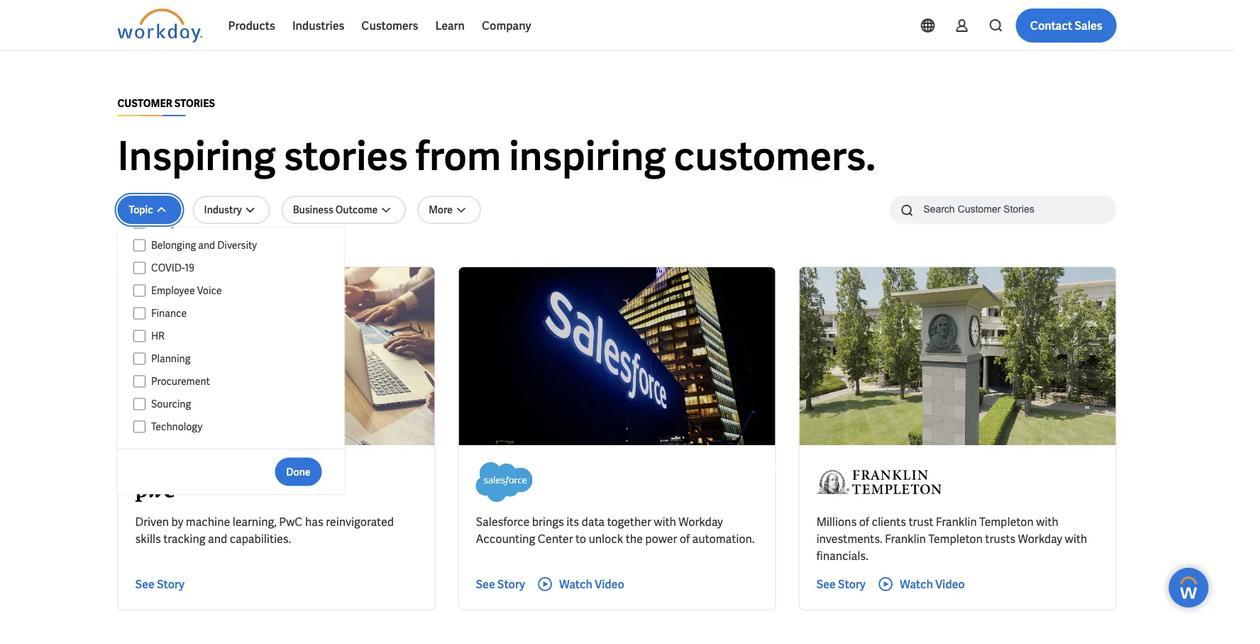 Task type: vqa. For each thing, say whether or not it's contained in the screenshot.
the See
yes



Task type: describe. For each thing, give the bounding box(es) containing it.
analytics
[[151, 216, 192, 229]]

customers.
[[674, 130, 876, 182]]

done
[[286, 466, 310, 479]]

of inside millions of clients trust franklin templeton with investments. franklin templeton trusts workday with financials.
[[859, 515, 869, 530]]

products button
[[220, 9, 284, 43]]

industry button
[[193, 196, 270, 224]]

business outcome button
[[282, 196, 406, 224]]

inspiring
[[117, 130, 276, 182]]

contact
[[1030, 18, 1072, 33]]

planning link
[[145, 351, 331, 368]]

learning,
[[233, 515, 277, 530]]

finance
[[151, 307, 186, 320]]

salesforce.com image
[[476, 463, 533, 502]]

brings
[[532, 515, 564, 530]]

watch for franklin
[[900, 577, 933, 592]]

customers
[[361, 18, 418, 33]]

sales
[[1075, 18, 1103, 33]]

company
[[482, 18, 531, 33]]

more
[[429, 204, 453, 216]]

sourcing link
[[145, 396, 331, 413]]

its
[[566, 515, 579, 530]]

covid-19
[[151, 262, 194, 275]]

unlock
[[589, 532, 623, 547]]

contact sales
[[1030, 18, 1103, 33]]

565
[[117, 243, 134, 256]]

skills
[[135, 532, 161, 547]]

to
[[575, 532, 586, 547]]

has
[[305, 515, 323, 530]]

industries
[[292, 18, 344, 33]]

contact sales link
[[1016, 9, 1117, 43]]

watch video link for center
[[536, 576, 624, 593]]

covid-
[[151, 262, 184, 275]]

finance link
[[145, 305, 331, 322]]

0 vertical spatial templeton
[[979, 515, 1034, 530]]

video for templeton
[[935, 577, 965, 592]]

story for salesforce brings its data together with workday accounting center to unlock the power of automation.
[[497, 577, 525, 592]]

of inside 'salesforce brings its data together with workday accounting center to unlock the power of automation.'
[[680, 532, 690, 547]]

power
[[645, 532, 677, 547]]

and inside driven by machine learning, pwc has reinvigorated skills tracking and capabilities.
[[208, 532, 227, 547]]

watch video for to
[[559, 577, 624, 592]]

see story for millions of clients trust franklin templeton with investments. franklin templeton trusts workday with financials.
[[816, 577, 866, 592]]

millions
[[816, 515, 857, 530]]

see story for salesforce brings its data together with workday accounting center to unlock the power of automation.
[[476, 577, 525, 592]]

watch for center
[[559, 577, 592, 592]]

millions of clients trust franklin templeton with investments. franklin templeton trusts workday with financials.
[[816, 515, 1087, 564]]

with inside 'salesforce brings its data together with workday accounting center to unlock the power of automation.'
[[654, 515, 676, 530]]

accounting
[[476, 532, 535, 547]]

machine
[[186, 515, 230, 530]]

trust
[[909, 515, 933, 530]]

employee voice
[[151, 285, 221, 297]]

story for millions of clients trust franklin templeton with investments. franklin templeton trusts workday with financials.
[[838, 577, 866, 592]]

see story link for salesforce brings its data together with workday accounting center to unlock the power of automation.
[[476, 576, 525, 593]]

Search Customer Stories text field
[[915, 197, 1089, 222]]

topic button
[[117, 196, 181, 224]]

clients
[[872, 515, 906, 530]]

business outcome
[[293, 204, 378, 216]]

1 see story from the left
[[135, 577, 185, 592]]

business
[[293, 204, 333, 216]]

reinvigorated
[[326, 515, 394, 530]]

investments.
[[816, 532, 883, 547]]

voice
[[197, 285, 221, 297]]

1 vertical spatial templeton
[[929, 532, 983, 547]]

watch video link for franklin
[[877, 576, 965, 593]]

driven
[[135, 515, 169, 530]]



Task type: locate. For each thing, give the bounding box(es) containing it.
2 see from the left
[[476, 577, 495, 592]]

outcome
[[335, 204, 378, 216]]

story down tracking
[[157, 577, 185, 592]]

workday right trusts
[[1018, 532, 1062, 547]]

workday
[[679, 515, 723, 530], [1018, 532, 1062, 547]]

0 vertical spatial workday
[[679, 515, 723, 530]]

templeton
[[979, 515, 1034, 530], [929, 532, 983, 547]]

templeton up trusts
[[979, 515, 1034, 530]]

0 vertical spatial franklin
[[936, 515, 977, 530]]

see down skills
[[135, 577, 155, 592]]

video down unlock
[[595, 577, 624, 592]]

see down the accounting at the left bottom of page
[[476, 577, 495, 592]]

workday inside millions of clients trust franklin templeton with investments. franklin templeton trusts workday with financials.
[[1018, 532, 1062, 547]]

watch video link down millions of clients trust franklin templeton with investments. franklin templeton trusts workday with financials.
[[877, 576, 965, 593]]

technology
[[151, 421, 202, 434]]

1 vertical spatial of
[[680, 532, 690, 547]]

watch video down the 'to'
[[559, 577, 624, 592]]

2 see story link from the left
[[476, 576, 525, 593]]

3 see story link from the left
[[816, 576, 866, 593]]

see story link down the accounting at the left bottom of page
[[476, 576, 525, 593]]

belonging
[[151, 239, 196, 252]]

0 horizontal spatial see story
[[135, 577, 185, 592]]

topic
[[129, 204, 153, 216]]

watch video link
[[536, 576, 624, 593], [877, 576, 965, 593]]

1 video from the left
[[595, 577, 624, 592]]

see story link
[[135, 576, 185, 593], [476, 576, 525, 593], [816, 576, 866, 593]]

together
[[607, 515, 651, 530]]

story down the accounting at the left bottom of page
[[497, 577, 525, 592]]

see story link down skills
[[135, 576, 185, 593]]

data
[[582, 515, 605, 530]]

1 horizontal spatial see
[[476, 577, 495, 592]]

0 horizontal spatial watch video
[[559, 577, 624, 592]]

from
[[416, 130, 501, 182]]

done button
[[275, 458, 322, 486]]

0 horizontal spatial with
[[654, 515, 676, 530]]

watch video link down the 'to'
[[536, 576, 624, 593]]

and
[[198, 239, 215, 252], [208, 532, 227, 547]]

1 horizontal spatial of
[[859, 515, 869, 530]]

1 see story link from the left
[[135, 576, 185, 593]]

1 vertical spatial workday
[[1018, 532, 1062, 547]]

templeton down trust
[[929, 532, 983, 547]]

go to the homepage image
[[117, 9, 203, 43]]

stories
[[174, 97, 215, 110]]

and left diversity
[[198, 239, 215, 252]]

see down financials.
[[816, 577, 836, 592]]

0 horizontal spatial video
[[595, 577, 624, 592]]

trusts
[[985, 532, 1016, 547]]

0 horizontal spatial see
[[135, 577, 155, 592]]

watch video for templeton
[[900, 577, 965, 592]]

1 story from the left
[[157, 577, 185, 592]]

1 watch video link from the left
[[536, 576, 624, 593]]

pricewaterhousecoopers global licensing services corporation (pwc) image
[[135, 463, 187, 502]]

with
[[654, 515, 676, 530], [1036, 515, 1059, 530], [1065, 532, 1087, 547]]

0 horizontal spatial story
[[157, 577, 185, 592]]

1 horizontal spatial workday
[[1018, 532, 1062, 547]]

1 horizontal spatial watch
[[900, 577, 933, 592]]

2 video from the left
[[935, 577, 965, 592]]

3 story from the left
[[838, 577, 866, 592]]

driven by machine learning, pwc has reinvigorated skills tracking and capabilities.
[[135, 515, 394, 547]]

watch down millions of clients trust franklin templeton with investments. franklin templeton trusts workday with financials.
[[900, 577, 933, 592]]

products
[[228, 18, 275, 33]]

2 watch video from the left
[[900, 577, 965, 592]]

watch video down millions of clients trust franklin templeton with investments. franklin templeton trusts workday with financials.
[[900, 577, 965, 592]]

watch
[[559, 577, 592, 592], [900, 577, 933, 592]]

and down machine
[[208, 532, 227, 547]]

2 horizontal spatial see
[[816, 577, 836, 592]]

watch video
[[559, 577, 624, 592], [900, 577, 965, 592]]

company button
[[473, 9, 540, 43]]

employee
[[151, 285, 195, 297]]

industry
[[204, 204, 242, 216]]

0 vertical spatial and
[[198, 239, 215, 252]]

video
[[595, 577, 624, 592], [935, 577, 965, 592]]

video for to
[[595, 577, 624, 592]]

2 watch from the left
[[900, 577, 933, 592]]

hr
[[151, 330, 164, 343]]

2 see story from the left
[[476, 577, 525, 592]]

the
[[626, 532, 643, 547]]

19
[[184, 262, 194, 275]]

stories
[[284, 130, 408, 182]]

workday inside 'salesforce brings its data together with workday accounting center to unlock the power of automation.'
[[679, 515, 723, 530]]

learn
[[435, 18, 465, 33]]

center
[[538, 532, 573, 547]]

2 horizontal spatial see story
[[816, 577, 866, 592]]

0 horizontal spatial watch video link
[[536, 576, 624, 593]]

procurement link
[[145, 373, 331, 390]]

2 horizontal spatial story
[[838, 577, 866, 592]]

see story link for millions of clients trust franklin templeton with investments. franklin templeton trusts workday with financials.
[[816, 576, 866, 593]]

565 results
[[117, 243, 170, 256]]

customer stories
[[117, 97, 215, 110]]

employee voice link
[[145, 282, 331, 299]]

1 vertical spatial franklin
[[885, 532, 926, 547]]

None checkbox
[[133, 216, 145, 229], [133, 239, 145, 252], [133, 262, 145, 275], [133, 285, 145, 297], [133, 307, 145, 320], [133, 353, 145, 365], [133, 398, 145, 411], [133, 216, 145, 229], [133, 239, 145, 252], [133, 262, 145, 275], [133, 285, 145, 297], [133, 307, 145, 320], [133, 353, 145, 365], [133, 398, 145, 411]]

None checkbox
[[133, 330, 145, 343], [133, 375, 145, 388], [133, 421, 145, 434], [133, 330, 145, 343], [133, 375, 145, 388], [133, 421, 145, 434]]

franklin right trust
[[936, 515, 977, 530]]

salesforce brings its data together with workday accounting center to unlock the power of automation.
[[476, 515, 755, 547]]

1 watch video from the left
[[559, 577, 624, 592]]

1 horizontal spatial franklin
[[936, 515, 977, 530]]

0 horizontal spatial see story link
[[135, 576, 185, 593]]

franklin templeton companies, llc image
[[816, 463, 941, 502]]

tracking
[[163, 532, 206, 547]]

see story down financials.
[[816, 577, 866, 592]]

diversity
[[217, 239, 256, 252]]

3 see from the left
[[816, 577, 836, 592]]

story down financials.
[[838, 577, 866, 592]]

of up investments.
[[859, 515, 869, 530]]

planning
[[151, 353, 190, 365]]

learn button
[[427, 9, 473, 43]]

2 horizontal spatial see story link
[[816, 576, 866, 593]]

capabilities.
[[230, 532, 291, 547]]

see story down skills
[[135, 577, 185, 592]]

1 horizontal spatial see story link
[[476, 576, 525, 593]]

1 horizontal spatial watch video
[[900, 577, 965, 592]]

customer
[[117, 97, 172, 110]]

0 vertical spatial of
[[859, 515, 869, 530]]

see for salesforce brings its data together with workday accounting center to unlock the power of automation.
[[476, 577, 495, 592]]

2 watch video link from the left
[[877, 576, 965, 593]]

3 see story from the left
[[816, 577, 866, 592]]

1 see from the left
[[135, 577, 155, 592]]

analytics link
[[145, 214, 331, 231]]

of
[[859, 515, 869, 530], [680, 532, 690, 547]]

0 horizontal spatial of
[[680, 532, 690, 547]]

video down millions of clients trust franklin templeton with investments. franklin templeton trusts workday with financials.
[[935, 577, 965, 592]]

technology link
[[145, 419, 331, 436]]

1 horizontal spatial with
[[1036, 515, 1059, 530]]

by
[[171, 515, 183, 530]]

see story link down financials.
[[816, 576, 866, 593]]

inspiring stories from inspiring customers.
[[117, 130, 876, 182]]

customers button
[[353, 9, 427, 43]]

financials.
[[816, 549, 869, 564]]

watch down the 'to'
[[559, 577, 592, 592]]

sourcing
[[151, 398, 191, 411]]

pwc
[[279, 515, 303, 530]]

0 horizontal spatial workday
[[679, 515, 723, 530]]

see story
[[135, 577, 185, 592], [476, 577, 525, 592], [816, 577, 866, 592]]

see for millions of clients trust franklin templeton with investments. franklin templeton trusts workday with financials.
[[816, 577, 836, 592]]

procurement
[[151, 375, 210, 388]]

results
[[136, 243, 170, 256]]

hr link
[[145, 328, 331, 345]]

belonging and diversity
[[151, 239, 256, 252]]

see story down the accounting at the left bottom of page
[[476, 577, 525, 592]]

1 watch from the left
[[559, 577, 592, 592]]

0 horizontal spatial franklin
[[885, 532, 926, 547]]

2 story from the left
[[497, 577, 525, 592]]

1 horizontal spatial video
[[935, 577, 965, 592]]

covid-19 link
[[145, 260, 331, 277]]

industries button
[[284, 9, 353, 43]]

1 horizontal spatial watch video link
[[877, 576, 965, 593]]

more button
[[417, 196, 481, 224]]

0 horizontal spatial watch
[[559, 577, 592, 592]]

1 horizontal spatial story
[[497, 577, 525, 592]]

1 vertical spatial and
[[208, 532, 227, 547]]

salesforce
[[476, 515, 530, 530]]

workday up automation.
[[679, 515, 723, 530]]

see
[[135, 577, 155, 592], [476, 577, 495, 592], [816, 577, 836, 592]]

1 horizontal spatial see story
[[476, 577, 525, 592]]

of right power
[[680, 532, 690, 547]]

2 horizontal spatial with
[[1065, 532, 1087, 547]]

inspiring
[[509, 130, 666, 182]]

automation.
[[692, 532, 755, 547]]

belonging and diversity link
[[145, 237, 331, 254]]

franklin down trust
[[885, 532, 926, 547]]



